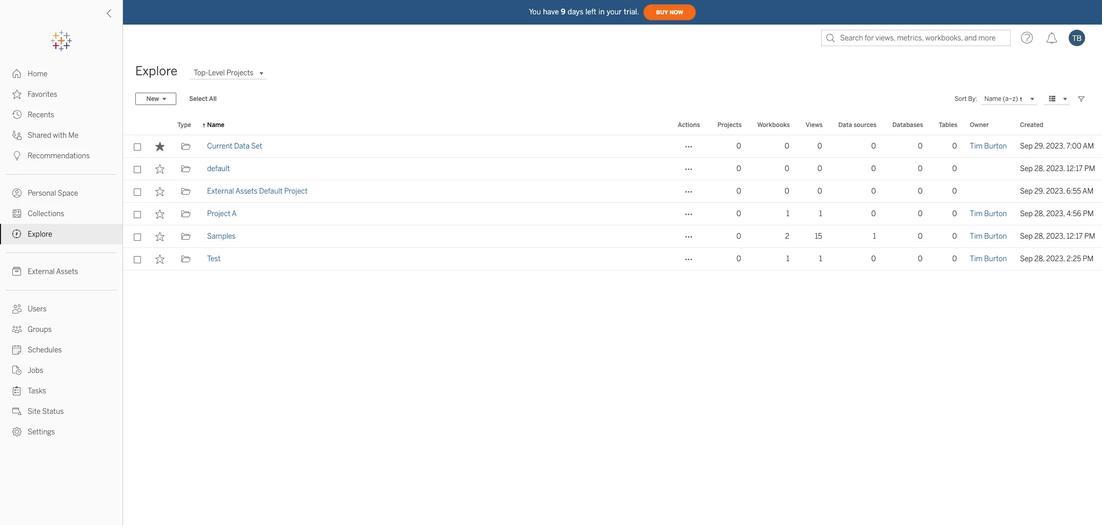 Task type: describe. For each thing, give the bounding box(es) containing it.
29, for sep 29, 2023, 7:00 am
[[1035, 142, 1045, 151]]

schedules link
[[0, 340, 123, 361]]

home link
[[0, 64, 123, 84]]

by text only_f5he34f image for schedules
[[12, 346, 22, 355]]

pm for default
[[1085, 165, 1096, 173]]

by text only_f5he34f image for external assets
[[12, 267, 22, 276]]

trial.
[[624, 7, 640, 16]]

top-
[[194, 69, 208, 77]]

tim burton for sep 28, 2023, 12:17 pm
[[970, 232, 1008, 241]]

1 horizontal spatial explore
[[135, 64, 177, 78]]

created
[[1021, 122, 1044, 129]]

shared with me link
[[0, 125, 123, 146]]

list view image
[[1048, 94, 1058, 104]]

level
[[208, 69, 225, 77]]

row containing project a
[[123, 203, 1103, 226]]

name (a–z) button
[[981, 93, 1038, 105]]

sep 28, 2023, 12:17 pm for 1
[[1021, 232, 1096, 241]]

2
[[786, 232, 790, 241]]

recommendations
[[28, 152, 90, 161]]

main navigation. press the up and down arrow keys to access links. element
[[0, 64, 123, 443]]

pm for samples
[[1085, 232, 1096, 241]]

tim for sep 28, 2023, 4:56 pm
[[970, 210, 983, 219]]

in
[[599, 7, 605, 16]]

recents link
[[0, 105, 123, 125]]

pm for project a
[[1084, 210, 1095, 219]]

favorites link
[[0, 84, 123, 105]]

(a–z)
[[1003, 95, 1019, 102]]

sep for default
[[1021, 165, 1033, 173]]

tim burton for sep 28, 2023, 2:25 pm
[[970, 255, 1008, 264]]

a
[[232, 210, 237, 219]]

top-level projects
[[194, 69, 254, 77]]

28, for default
[[1035, 165, 1045, 173]]

groups
[[28, 326, 52, 334]]

28, for project a
[[1035, 210, 1045, 219]]

current data set
[[207, 142, 262, 151]]

sep 29, 2023, 7:00 am
[[1021, 142, 1095, 151]]

settings link
[[0, 422, 123, 443]]

sort by:
[[955, 95, 978, 103]]

tasks
[[28, 387, 46, 396]]

select
[[189, 95, 208, 103]]

tim burton link for sep 28, 2023, 2:25 pm
[[970, 248, 1008, 271]]

tables
[[939, 122, 958, 129]]

by text only_f5he34f image for site status
[[12, 407, 22, 416]]

by text only_f5he34f image for favorites
[[12, 90, 22, 99]]

name for name (a–z)
[[985, 95, 1002, 102]]

sep for project a
[[1021, 210, 1033, 219]]

project image for test
[[181, 255, 191, 264]]

12:17 for 0
[[1067, 165, 1083, 173]]

collections link
[[0, 204, 123, 224]]

2023, for samples
[[1047, 232, 1066, 241]]

type
[[177, 122, 191, 129]]

top-level projects button
[[190, 67, 267, 79]]

sep 28, 2023, 12:17 pm for 0
[[1021, 165, 1096, 173]]

select all button
[[183, 93, 223, 105]]

am for sep 29, 2023, 7:00 am
[[1084, 142, 1095, 151]]

by text only_f5he34f image for groups
[[12, 325, 22, 334]]

tim burton link for sep 28, 2023, 4:56 pm
[[970, 203, 1008, 226]]

tim for sep 29, 2023, 7:00 am
[[970, 142, 983, 151]]

schedules
[[28, 346, 62, 355]]

data sources
[[839, 122, 877, 129]]

collections
[[28, 210, 64, 219]]

tasks link
[[0, 381, 123, 402]]

sources
[[854, 122, 877, 129]]

days
[[568, 7, 584, 16]]

28, for test
[[1035, 255, 1045, 264]]

explore link
[[0, 224, 123, 245]]

name (a–z)
[[985, 95, 1019, 102]]

users link
[[0, 299, 123, 320]]

sep 29, 2023, 6:55 am
[[1021, 187, 1094, 196]]

row group containing current data set
[[123, 135, 1103, 271]]

test
[[207, 255, 221, 264]]

external assets
[[28, 268, 78, 276]]

4:56
[[1067, 210, 1082, 219]]

28, for samples
[[1035, 232, 1045, 241]]

0 vertical spatial data
[[839, 122, 853, 129]]

you
[[529, 7, 541, 16]]

by text only_f5he34f image for settings
[[12, 428, 22, 437]]

groups link
[[0, 320, 123, 340]]

buy
[[657, 9, 668, 16]]

data inside row group
[[234, 142, 250, 151]]

15
[[815, 232, 823, 241]]

by text only_f5he34f image for users
[[12, 305, 22, 314]]

by text only_f5he34f image for personal space
[[12, 189, 22, 198]]

site status link
[[0, 402, 123, 422]]

default
[[259, 187, 283, 196]]

by text only_f5he34f image for jobs
[[12, 366, 22, 375]]

workbooks
[[758, 122, 790, 129]]

status
[[42, 408, 64, 416]]

cell for sep 28, 2023, 12:17 pm
[[964, 158, 1015, 181]]

sep 28, 2023, 2:25 pm
[[1021, 255, 1094, 264]]

sep 28, 2023, 4:56 pm
[[1021, 210, 1095, 219]]

default link
[[207, 158, 230, 181]]

project image for external
[[181, 187, 191, 196]]

your
[[607, 7, 622, 16]]

tim burton link for sep 28, 2023, 12:17 pm
[[970, 226, 1008, 248]]

by text only_f5he34f image for home
[[12, 69, 22, 78]]

home
[[28, 70, 48, 78]]

2:25
[[1067, 255, 1082, 264]]

project image for current data set
[[181, 142, 191, 151]]

burton for sep 28, 2023, 12:17 pm
[[985, 232, 1008, 241]]

row containing samples
[[123, 226, 1103, 248]]

jobs
[[28, 367, 43, 375]]

pm for test
[[1083, 255, 1094, 264]]

site status
[[28, 408, 64, 416]]

assets for external assets default project
[[236, 187, 258, 196]]

set
[[251, 142, 262, 151]]

actions
[[678, 122, 701, 129]]

burton for sep 29, 2023, 7:00 am
[[985, 142, 1008, 151]]

me
[[68, 131, 79, 140]]

test link
[[207, 248, 221, 271]]

projects inside dropdown button
[[227, 69, 254, 77]]

views
[[806, 122, 823, 129]]

current data set link
[[207, 135, 262, 158]]

external for external assets
[[28, 268, 55, 276]]

projects inside grid
[[718, 122, 742, 129]]

by text only_f5he34f image for recents
[[12, 110, 22, 120]]

sort
[[955, 95, 967, 103]]

2023, for default
[[1047, 165, 1066, 173]]



Task type: vqa. For each thing, say whether or not it's contained in the screenshot.


Task type: locate. For each thing, give the bounding box(es) containing it.
1 horizontal spatial name
[[985, 95, 1002, 102]]

sep up sep 29, 2023, 6:55 am
[[1021, 165, 1033, 173]]

by text only_f5he34f image inside favorites link
[[12, 90, 22, 99]]

external assets link
[[0, 262, 123, 282]]

assets
[[236, 187, 258, 196], [56, 268, 78, 276]]

by text only_f5he34f image inside groups "link"
[[12, 325, 22, 334]]

1 by text only_f5he34f image from the top
[[12, 69, 22, 78]]

2 12:17 from the top
[[1067, 232, 1083, 241]]

project image for default
[[181, 165, 191, 174]]

1 tim burton from the top
[[970, 142, 1008, 151]]

by text only_f5he34f image left schedules
[[12, 346, 22, 355]]

2 by text only_f5he34f image from the top
[[12, 209, 22, 219]]

2 row from the top
[[123, 158, 1103, 181]]

3 row from the top
[[123, 181, 1103, 203]]

new
[[146, 95, 159, 103]]

with
[[53, 131, 67, 140]]

by text only_f5he34f image inside schedules "link"
[[12, 346, 22, 355]]

am right '6:55'
[[1083, 187, 1094, 196]]

4 row from the top
[[123, 203, 1103, 226]]

users
[[28, 305, 47, 314]]

0 horizontal spatial external
[[28, 268, 55, 276]]

pm right 4:56 on the top of the page
[[1084, 210, 1095, 219]]

sep for samples
[[1021, 232, 1033, 241]]

by text only_f5he34f image inside recents link
[[12, 110, 22, 120]]

new button
[[135, 93, 176, 105]]

by text only_f5he34f image left personal
[[12, 189, 22, 198]]

project image
[[181, 187, 191, 196], [181, 210, 191, 219], [181, 232, 191, 242]]

by text only_f5he34f image left home
[[12, 69, 22, 78]]

assets inside main navigation. press the up and down arrow keys to access links. "element"
[[56, 268, 78, 276]]

2 sep 28, 2023, 12:17 pm from the top
[[1021, 232, 1096, 241]]

4 by text only_f5he34f image from the top
[[12, 151, 22, 161]]

2023, for test
[[1047, 255, 1066, 264]]

3 by text only_f5he34f image from the top
[[12, 230, 22, 239]]

8 by text only_f5he34f image from the top
[[12, 387, 22, 396]]

recents
[[28, 111, 54, 120]]

4 28, from the top
[[1035, 255, 1045, 264]]

personal space link
[[0, 183, 123, 204]]

burton
[[985, 142, 1008, 151], [985, 210, 1008, 219], [985, 232, 1008, 241], [985, 255, 1008, 264]]

project right the default
[[284, 187, 308, 196]]

0 horizontal spatial name
[[207, 122, 225, 129]]

0 horizontal spatial projects
[[227, 69, 254, 77]]

1 horizontal spatial data
[[839, 122, 853, 129]]

0 vertical spatial project image
[[181, 142, 191, 151]]

name inside popup button
[[985, 95, 1002, 102]]

5 sep from the top
[[1021, 232, 1033, 241]]

12:17 down 4:56 on the top of the page
[[1067, 232, 1083, 241]]

row containing default
[[123, 158, 1103, 181]]

external assets default project link
[[207, 181, 308, 203]]

2 tim burton link from the top
[[970, 203, 1008, 226]]

28, up sep 28, 2023, 2:25 pm
[[1035, 232, 1045, 241]]

row containing current data set
[[123, 135, 1103, 158]]

4 sep from the top
[[1021, 210, 1033, 219]]

by text only_f5he34f image inside home link
[[12, 69, 22, 78]]

4 tim burton link from the top
[[970, 248, 1008, 271]]

3 28, from the top
[[1035, 232, 1045, 241]]

1 vertical spatial name
[[207, 122, 225, 129]]

29, for sep 29, 2023, 6:55 am
[[1035, 187, 1045, 196]]

28, left 2:25
[[1035, 255, 1045, 264]]

personal space
[[28, 189, 78, 198]]

2023, left 4:56 on the top of the page
[[1047, 210, 1066, 219]]

1 horizontal spatial assets
[[236, 187, 258, 196]]

2 vertical spatial project image
[[181, 232, 191, 242]]

29, up sep 28, 2023, 4:56 pm
[[1035, 187, 1045, 196]]

by text only_f5he34f image inside users link
[[12, 305, 22, 314]]

sep left 2:25
[[1021, 255, 1033, 264]]

0 vertical spatial am
[[1084, 142, 1095, 151]]

projects
[[227, 69, 254, 77], [718, 122, 742, 129]]

data left sources
[[839, 122, 853, 129]]

1 vertical spatial projects
[[718, 122, 742, 129]]

by text only_f5he34f image left groups
[[12, 325, 22, 334]]

6 row from the top
[[123, 248, 1103, 271]]

project image
[[181, 142, 191, 151], [181, 165, 191, 174], [181, 255, 191, 264]]

sep down sep 29, 2023, 6:55 am
[[1021, 210, 1033, 219]]

2023, for current data set
[[1047, 142, 1065, 151]]

jobs link
[[0, 361, 123, 381]]

4 by text only_f5he34f image from the top
[[12, 267, 22, 276]]

7 by text only_f5he34f image from the top
[[12, 407, 22, 416]]

1 12:17 from the top
[[1067, 165, 1083, 173]]

5 by text only_f5he34f image from the top
[[12, 189, 22, 198]]

sep 28, 2023, 12:17 pm
[[1021, 165, 1096, 173], [1021, 232, 1096, 241]]

am right 7:00
[[1084, 142, 1095, 151]]

explore inside main navigation. press the up and down arrow keys to access links. "element"
[[28, 230, 52, 239]]

grid
[[123, 116, 1103, 526]]

1 sep 28, 2023, 12:17 pm from the top
[[1021, 165, 1096, 173]]

12:17
[[1067, 165, 1083, 173], [1067, 232, 1083, 241]]

sep for test
[[1021, 255, 1033, 264]]

shared
[[28, 131, 51, 140]]

2023, left 7:00
[[1047, 142, 1065, 151]]

by text only_f5he34f image for collections
[[12, 209, 22, 219]]

project image left test link
[[181, 255, 191, 264]]

name left (a–z)
[[985, 95, 1002, 102]]

2 tim from the top
[[970, 210, 983, 219]]

row group
[[123, 135, 1103, 271]]

tim for sep 28, 2023, 2:25 pm
[[970, 255, 983, 264]]

explore down collections
[[28, 230, 52, 239]]

2023, up sep 28, 2023, 2:25 pm
[[1047, 232, 1066, 241]]

tim burton for sep 28, 2023, 4:56 pm
[[970, 210, 1008, 219]]

2 project image from the top
[[181, 210, 191, 219]]

12:17 down 7:00
[[1067, 165, 1083, 173]]

sep up sep 28, 2023, 2:25 pm
[[1021, 232, 1033, 241]]

5 by text only_f5he34f image from the top
[[12, 305, 22, 314]]

1 vertical spatial explore
[[28, 230, 52, 239]]

3 project image from the top
[[181, 255, 191, 264]]

8 by text only_f5he34f image from the top
[[12, 428, 22, 437]]

29, down created
[[1035, 142, 1045, 151]]

3 burton from the top
[[985, 232, 1008, 241]]

0
[[737, 142, 742, 151], [785, 142, 790, 151], [818, 142, 823, 151], [872, 142, 877, 151], [919, 142, 923, 151], [953, 142, 958, 151], [737, 165, 742, 173], [785, 165, 790, 173], [818, 165, 823, 173], [872, 165, 877, 173], [919, 165, 923, 173], [953, 165, 958, 173], [737, 187, 742, 196], [785, 187, 790, 196], [818, 187, 823, 196], [872, 187, 877, 196], [919, 187, 923, 196], [953, 187, 958, 196], [737, 210, 742, 219], [872, 210, 877, 219], [919, 210, 923, 219], [953, 210, 958, 219], [737, 232, 742, 241], [919, 232, 923, 241], [953, 232, 958, 241], [737, 255, 742, 264], [872, 255, 877, 264], [919, 255, 923, 264], [953, 255, 958, 264]]

1 by text only_f5he34f image from the top
[[12, 131, 22, 140]]

project image for project
[[181, 210, 191, 219]]

0 vertical spatial 29,
[[1035, 142, 1045, 151]]

6 by text only_f5he34f image from the top
[[12, 366, 22, 375]]

external assets default project
[[207, 187, 308, 196]]

1 project image from the top
[[181, 187, 191, 196]]

2 vertical spatial project image
[[181, 255, 191, 264]]

external inside external assets default project link
[[207, 187, 234, 196]]

0 vertical spatial project image
[[181, 187, 191, 196]]

2 project image from the top
[[181, 165, 191, 174]]

by text only_f5he34f image inside external assets link
[[12, 267, 22, 276]]

1 tim from the top
[[970, 142, 983, 151]]

by text only_f5he34f image inside personal space link
[[12, 189, 22, 198]]

samples link
[[207, 226, 236, 248]]

Search for views, metrics, workbooks, and more text field
[[822, 30, 1011, 46]]

3 tim from the top
[[970, 232, 983, 241]]

2 cell from the top
[[964, 181, 1015, 203]]

3 by text only_f5he34f image from the top
[[12, 110, 22, 120]]

external down default 'link' at the left top of the page
[[207, 187, 234, 196]]

1 vertical spatial am
[[1083, 187, 1094, 196]]

sep up sep 28, 2023, 4:56 pm
[[1021, 187, 1033, 196]]

am for sep 29, 2023, 6:55 am
[[1083, 187, 1094, 196]]

1 horizontal spatial external
[[207, 187, 234, 196]]

external inside external assets link
[[28, 268, 55, 276]]

by text only_f5he34f image for explore
[[12, 230, 22, 239]]

by text only_f5he34f image for shared with me
[[12, 131, 22, 140]]

projects right level
[[227, 69, 254, 77]]

1 vertical spatial project image
[[181, 210, 191, 219]]

1 vertical spatial sep 28, 2023, 12:17 pm
[[1021, 232, 1096, 241]]

tim for sep 28, 2023, 12:17 pm
[[970, 232, 983, 241]]

by text only_f5he34f image inside the jobs link
[[12, 366, 22, 375]]

4 tim from the top
[[970, 255, 983, 264]]

select all
[[189, 95, 217, 103]]

2023,
[[1047, 142, 1065, 151], [1047, 165, 1066, 173], [1047, 187, 1065, 196], [1047, 210, 1066, 219], [1047, 232, 1066, 241], [1047, 255, 1066, 264]]

sep for external assets default project
[[1021, 187, 1033, 196]]

28, up sep 29, 2023, 6:55 am
[[1035, 165, 1045, 173]]

0 vertical spatial projects
[[227, 69, 254, 77]]

1 vertical spatial 29,
[[1035, 187, 1045, 196]]

by text only_f5he34f image left tasks
[[12, 387, 22, 396]]

you have 9 days left in your trial.
[[529, 7, 640, 16]]

site
[[28, 408, 41, 416]]

assets for external assets
[[56, 268, 78, 276]]

project image left default 'link' at the left top of the page
[[181, 165, 191, 174]]

samples
[[207, 232, 236, 241]]

databases
[[893, 122, 924, 129]]

by text only_f5he34f image for recommendations
[[12, 151, 22, 161]]

left
[[586, 7, 597, 16]]

assets inside row group
[[236, 187, 258, 196]]

2023, left '6:55'
[[1047, 187, 1065, 196]]

2 29, from the top
[[1035, 187, 1045, 196]]

by text only_f5he34f image
[[12, 69, 22, 78], [12, 90, 22, 99], [12, 110, 22, 120], [12, 151, 22, 161], [12, 189, 22, 198], [12, 325, 22, 334], [12, 346, 22, 355], [12, 387, 22, 396]]

1 row from the top
[[123, 135, 1103, 158]]

6:55
[[1067, 187, 1082, 196]]

0 vertical spatial assets
[[236, 187, 258, 196]]

4 burton from the top
[[985, 255, 1008, 264]]

28, down sep 29, 2023, 6:55 am
[[1035, 210, 1045, 219]]

explore up new popup button
[[135, 64, 177, 78]]

am
[[1084, 142, 1095, 151], [1083, 187, 1094, 196]]

1 cell from the top
[[964, 158, 1015, 181]]

0 vertical spatial 12:17
[[1067, 165, 1083, 173]]

1 sep from the top
[[1021, 142, 1033, 151]]

6 sep from the top
[[1021, 255, 1033, 264]]

2 burton from the top
[[985, 210, 1008, 219]]

1 vertical spatial data
[[234, 142, 250, 151]]

settings
[[28, 428, 55, 437]]

assets up users link
[[56, 268, 78, 276]]

project a
[[207, 210, 237, 219]]

2023, left 2:25
[[1047, 255, 1066, 264]]

1 28, from the top
[[1035, 165, 1045, 173]]

tim burton for sep 29, 2023, 7:00 am
[[970, 142, 1008, 151]]

space
[[58, 189, 78, 198]]

2 by text only_f5he34f image from the top
[[12, 90, 22, 99]]

by text only_f5he34f image inside explore link
[[12, 230, 22, 239]]

2023, for project a
[[1047, 210, 1066, 219]]

1 horizontal spatial project
[[284, 187, 308, 196]]

row
[[123, 135, 1103, 158], [123, 158, 1103, 181], [123, 181, 1103, 203], [123, 203, 1103, 226], [123, 226, 1103, 248], [123, 248, 1103, 271]]

by text only_f5he34f image left recents on the left
[[12, 110, 22, 120]]

3 sep from the top
[[1021, 187, 1033, 196]]

2023, for external assets default project
[[1047, 187, 1065, 196]]

1 vertical spatial project image
[[181, 165, 191, 174]]

favorites
[[28, 90, 57, 99]]

cell
[[964, 158, 1015, 181], [964, 181, 1015, 203]]

9
[[561, 7, 566, 16]]

external for external assets default project
[[207, 187, 234, 196]]

12:17 for 1
[[1067, 232, 1083, 241]]

burton for sep 28, 2023, 4:56 pm
[[985, 210, 1008, 219]]

external up the users on the bottom of the page
[[28, 268, 55, 276]]

1 vertical spatial 12:17
[[1067, 232, 1083, 241]]

personal
[[28, 189, 56, 198]]

current
[[207, 142, 233, 151]]

sep 28, 2023, 12:17 pm down sep 29, 2023, 7:00 am
[[1021, 165, 1096, 173]]

0 vertical spatial external
[[207, 187, 234, 196]]

recommendations link
[[0, 146, 123, 166]]

buy now
[[657, 9, 684, 16]]

29,
[[1035, 142, 1045, 151], [1035, 187, 1045, 196]]

external
[[207, 187, 234, 196], [28, 268, 55, 276]]

by text only_f5he34f image inside recommendations link
[[12, 151, 22, 161]]

project
[[284, 187, 308, 196], [207, 210, 231, 219]]

2 28, from the top
[[1035, 210, 1045, 219]]

2023, up sep 29, 2023, 6:55 am
[[1047, 165, 1066, 173]]

by text only_f5he34f image left favorites
[[12, 90, 22, 99]]

by text only_f5he34f image inside collections "link"
[[12, 209, 22, 219]]

row containing test
[[123, 248, 1103, 271]]

buy now button
[[644, 4, 697, 21]]

0 vertical spatial project
[[284, 187, 308, 196]]

3 tim burton from the top
[[970, 232, 1008, 241]]

default
[[207, 165, 230, 173]]

1 29, from the top
[[1035, 142, 1045, 151]]

data left set
[[234, 142, 250, 151]]

tim burton link for sep 29, 2023, 7:00 am
[[970, 135, 1008, 158]]

name for name
[[207, 122, 225, 129]]

cell for sep 29, 2023, 6:55 am
[[964, 181, 1015, 203]]

0 horizontal spatial assets
[[56, 268, 78, 276]]

by:
[[969, 95, 978, 103]]

project image down type
[[181, 142, 191, 151]]

6 by text only_f5he34f image from the top
[[12, 325, 22, 334]]

sep 28, 2023, 12:17 pm down sep 28, 2023, 4:56 pm
[[1021, 232, 1096, 241]]

3 tim burton link from the top
[[970, 226, 1008, 248]]

projects right actions
[[718, 122, 742, 129]]

by text only_f5he34f image
[[12, 131, 22, 140], [12, 209, 22, 219], [12, 230, 22, 239], [12, 267, 22, 276], [12, 305, 22, 314], [12, 366, 22, 375], [12, 407, 22, 416], [12, 428, 22, 437]]

pm
[[1085, 165, 1096, 173], [1084, 210, 1095, 219], [1085, 232, 1096, 241], [1083, 255, 1094, 264]]

1 project image from the top
[[181, 142, 191, 151]]

7:00
[[1067, 142, 1082, 151]]

all
[[209, 95, 217, 103]]

pm down sep 29, 2023, 7:00 am
[[1085, 165, 1096, 173]]

4 tim burton from the top
[[970, 255, 1008, 264]]

tim burton link
[[970, 135, 1008, 158], [970, 203, 1008, 226], [970, 226, 1008, 248], [970, 248, 1008, 271]]

by text only_f5he34f image inside shared with me link
[[12, 131, 22, 140]]

1 horizontal spatial projects
[[718, 122, 742, 129]]

by text only_f5he34f image left recommendations
[[12, 151, 22, 161]]

1 tim burton link from the top
[[970, 135, 1008, 158]]

3 project image from the top
[[181, 232, 191, 242]]

data
[[839, 122, 853, 129], [234, 142, 250, 151]]

project left the a
[[207, 210, 231, 219]]

1 vertical spatial external
[[28, 268, 55, 276]]

1 vertical spatial project
[[207, 210, 231, 219]]

name up current
[[207, 122, 225, 129]]

0 horizontal spatial data
[[234, 142, 250, 151]]

pm right 2:25
[[1083, 255, 1094, 264]]

2 sep from the top
[[1021, 165, 1033, 173]]

owner
[[970, 122, 990, 129]]

0 horizontal spatial explore
[[28, 230, 52, 239]]

grid containing current data set
[[123, 116, 1103, 526]]

2 tim burton from the top
[[970, 210, 1008, 219]]

now
[[670, 9, 684, 16]]

5 row from the top
[[123, 226, 1103, 248]]

assets left the default
[[236, 187, 258, 196]]

burton for sep 28, 2023, 2:25 pm
[[985, 255, 1008, 264]]

1 vertical spatial assets
[[56, 268, 78, 276]]

1 burton from the top
[[985, 142, 1008, 151]]

0 vertical spatial explore
[[135, 64, 177, 78]]

sep for current data set
[[1021, 142, 1033, 151]]

1
[[787, 210, 790, 219], [820, 210, 823, 219], [873, 232, 877, 241], [787, 255, 790, 264], [820, 255, 823, 264]]

navigation panel element
[[0, 31, 123, 443]]

0 vertical spatial sep 28, 2023, 12:17 pm
[[1021, 165, 1096, 173]]

by text only_f5he34f image for tasks
[[12, 387, 22, 396]]

row containing external assets default project
[[123, 181, 1103, 203]]

sep down created
[[1021, 142, 1033, 151]]

0 vertical spatial name
[[985, 95, 1002, 102]]

7 by text only_f5he34f image from the top
[[12, 346, 22, 355]]

by text only_f5he34f image inside settings link
[[12, 428, 22, 437]]

by text only_f5he34f image inside site status link
[[12, 407, 22, 416]]

by text only_f5he34f image inside tasks link
[[12, 387, 22, 396]]

0 horizontal spatial project
[[207, 210, 231, 219]]

have
[[543, 7, 559, 16]]

shared with me
[[28, 131, 79, 140]]

project a link
[[207, 203, 237, 226]]

pm down sep 28, 2023, 4:56 pm
[[1085, 232, 1096, 241]]



